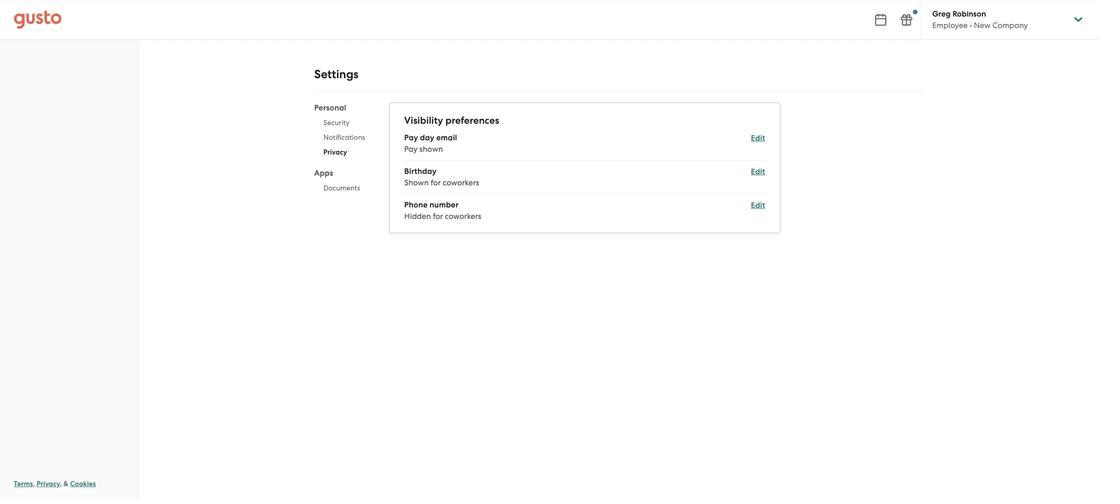 Task type: locate. For each thing, give the bounding box(es) containing it.
1 edit from the top
[[751, 134, 766, 143]]

settings
[[314, 67, 359, 82]]

2 edit from the top
[[751, 167, 766, 177]]

0 horizontal spatial privacy
[[37, 481, 60, 489]]

edit link inside birthday element
[[751, 167, 766, 177]]

edit inside pay day email element
[[751, 134, 766, 143]]

1 pay from the top
[[405, 133, 418, 143]]

2 vertical spatial edit link
[[751, 201, 766, 211]]

edit link for phone number
[[751, 201, 766, 211]]

coworkers up number at the top of page
[[443, 178, 479, 188]]

for down number at the top of page
[[433, 212, 443, 221]]

1 horizontal spatial ,
[[60, 481, 62, 489]]

1 vertical spatial privacy link
[[37, 481, 60, 489]]

pay left day
[[405, 133, 418, 143]]

shown
[[420, 145, 443, 154]]

edit link
[[751, 134, 766, 143], [751, 167, 766, 177], [751, 201, 766, 211]]

day
[[420, 133, 435, 143]]

coworkers
[[443, 178, 479, 188], [445, 212, 482, 221]]

,
[[33, 481, 35, 489], [60, 481, 62, 489]]

2 , from the left
[[60, 481, 62, 489]]

1 vertical spatial edit link
[[751, 167, 766, 177]]

0 vertical spatial edit link
[[751, 134, 766, 143]]

pay left shown
[[405, 145, 418, 154]]

greg robinson employee • new company
[[933, 9, 1029, 30]]

2 vertical spatial edit
[[751, 201, 766, 211]]

birthday
[[405, 167, 437, 176]]

1 edit link from the top
[[751, 134, 766, 143]]

apps
[[314, 169, 333, 178]]

for inside birthday shown for coworkers
[[431, 178, 441, 188]]

privacy left & at the left of the page
[[37, 481, 60, 489]]

1 vertical spatial coworkers
[[445, 212, 482, 221]]

edit inside phone number element
[[751, 201, 766, 211]]

edit inside birthday element
[[751, 167, 766, 177]]

3 edit from the top
[[751, 201, 766, 211]]

notifications link
[[314, 130, 375, 145]]

0 vertical spatial privacy link
[[314, 145, 375, 160]]

1 vertical spatial pay
[[405, 145, 418, 154]]

&
[[64, 481, 69, 489]]

0 vertical spatial edit
[[751, 134, 766, 143]]

for
[[431, 178, 441, 188], [433, 212, 443, 221]]

2 edit link from the top
[[751, 167, 766, 177]]

list containing pay day email
[[405, 133, 766, 222]]

visibility preferences group
[[405, 114, 766, 222]]

group
[[314, 103, 375, 199]]

edit
[[751, 134, 766, 143], [751, 167, 766, 177], [751, 201, 766, 211]]

0 vertical spatial pay
[[405, 133, 418, 143]]

pay
[[405, 133, 418, 143], [405, 145, 418, 154]]

2 pay from the top
[[405, 145, 418, 154]]

coworkers inside 'phone number hidden for coworkers'
[[445, 212, 482, 221]]

hidden
[[405, 212, 431, 221]]

0 vertical spatial coworkers
[[443, 178, 479, 188]]

privacy link left & at the left of the page
[[37, 481, 60, 489]]

1 vertical spatial privacy
[[37, 481, 60, 489]]

1 vertical spatial for
[[433, 212, 443, 221]]

0 vertical spatial privacy
[[324, 148, 347, 157]]

documents link
[[314, 181, 375, 196]]

terms link
[[14, 481, 33, 489]]

coworkers down number at the top of page
[[445, 212, 482, 221]]

visibility preferences
[[405, 115, 500, 127]]

number
[[430, 200, 459, 210]]

employee
[[933, 21, 968, 30]]

preferences
[[446, 115, 500, 127]]

3 edit link from the top
[[751, 201, 766, 211]]

privacy link
[[314, 145, 375, 160], [37, 481, 60, 489]]

edit link for birthday
[[751, 167, 766, 177]]

personal
[[314, 103, 347, 113]]

privacy link down notifications at the left top of the page
[[314, 145, 375, 160]]

notifications
[[324, 134, 365, 142]]

0 horizontal spatial privacy link
[[37, 481, 60, 489]]

1 vertical spatial edit
[[751, 167, 766, 177]]

list
[[405, 133, 766, 222]]

for down birthday
[[431, 178, 441, 188]]

edit link inside pay day email element
[[751, 134, 766, 143]]

0 horizontal spatial ,
[[33, 481, 35, 489]]

0 vertical spatial for
[[431, 178, 441, 188]]

•
[[970, 21, 973, 30]]

cookies
[[70, 481, 96, 489]]

edit for phone number
[[751, 201, 766, 211]]

privacy
[[324, 148, 347, 157], [37, 481, 60, 489]]

1 horizontal spatial privacy link
[[314, 145, 375, 160]]

privacy down notifications at the left top of the page
[[324, 148, 347, 157]]

edit link inside phone number element
[[751, 201, 766, 211]]

1 horizontal spatial privacy
[[324, 148, 347, 157]]



Task type: vqa. For each thing, say whether or not it's contained in the screenshot.
Edit link related to Birthday
yes



Task type: describe. For each thing, give the bounding box(es) containing it.
security
[[324, 119, 350, 127]]

terms , privacy , & cookies
[[14, 481, 96, 489]]

edit link for pay day email
[[751, 134, 766, 143]]

security link
[[314, 116, 375, 130]]

cookies button
[[70, 479, 96, 490]]

for inside 'phone number hidden for coworkers'
[[433, 212, 443, 221]]

company
[[993, 21, 1029, 30]]

birthday element
[[405, 166, 766, 194]]

edit for birthday
[[751, 167, 766, 177]]

home image
[[14, 10, 62, 29]]

terms
[[14, 481, 33, 489]]

new
[[975, 21, 991, 30]]

privacy inside group
[[324, 148, 347, 157]]

pay day email pay shown
[[405, 133, 457, 154]]

documents
[[324, 184, 360, 193]]

phone number element
[[405, 200, 766, 222]]

greg
[[933, 9, 951, 19]]

coworkers inside birthday shown for coworkers
[[443, 178, 479, 188]]

robinson
[[953, 9, 987, 19]]

birthday shown for coworkers
[[405, 167, 479, 188]]

visibility
[[405, 115, 443, 127]]

gusto navigation element
[[0, 40, 138, 76]]

email
[[437, 133, 457, 143]]

phone
[[405, 200, 428, 210]]

phone number hidden for coworkers
[[405, 200, 482, 221]]

group containing personal
[[314, 103, 375, 199]]

edit for pay day email
[[751, 134, 766, 143]]

pay day email element
[[405, 133, 766, 161]]

shown
[[405, 178, 429, 188]]

1 , from the left
[[33, 481, 35, 489]]



